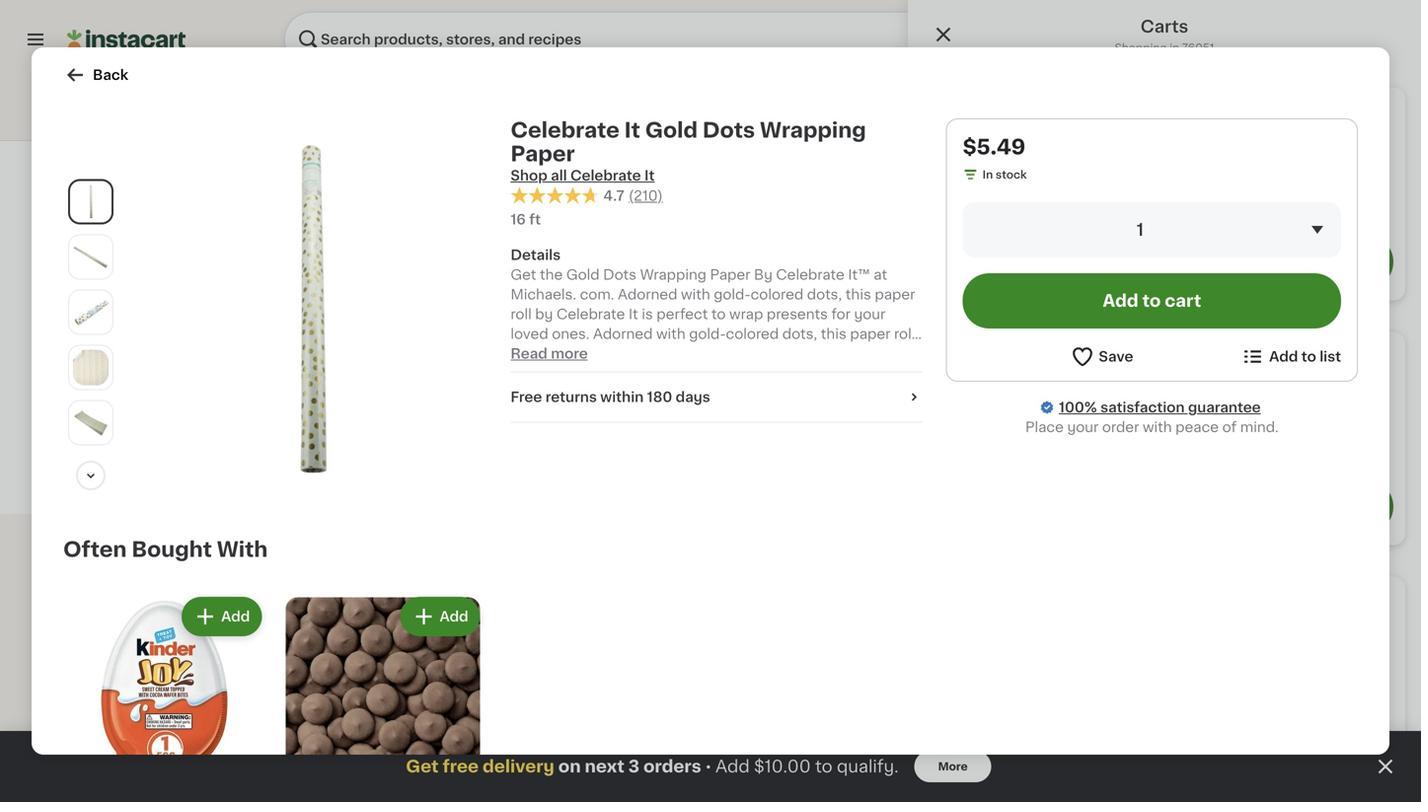 Task type: describe. For each thing, give the bounding box(es) containing it.
1 continue shopping button from the top
[[936, 235, 1394, 289]]

item carousel region containing 5
[[57, 153, 1390, 451]]

16 ft for celebrate it gold dots wrapping paper
[[511, 213, 541, 227]]

celebrate for wrapping
[[511, 120, 620, 141]]

5 celebrate it gold dots wrapping paper
[[95, 319, 242, 379]]

in
[[983, 169, 993, 180]]

back
[[93, 68, 128, 82]]

on
[[559, 759, 581, 775]]

9
[[920, 319, 935, 340]]

linen
[[945, 365, 983, 379]]

shop
[[511, 169, 548, 183]]

shopping for 2nd continue shopping button from the bottom of the page
[[1165, 254, 1251, 270]]

continue for first continue shopping button from the bottom of the page
[[1079, 743, 1161, 760]]

49
[[1262, 320, 1277, 331]]

180
[[647, 391, 673, 404]]

1 by from the top
[[1060, 137, 1075, 148]]

free returns within 180 days
[[511, 391, 711, 404]]

kraft
[[506, 345, 540, 359]]

curling for glitter
[[1119, 365, 1169, 379]]

transparent
[[746, 365, 829, 379]]

glitter,
[[1097, 402, 1136, 413]]

1 5:00pm from the top
[[1077, 137, 1121, 148]]

celebrate it decor faux linen wired ribbon - gray - 4"
[[909, 345, 1037, 398]]

2 continue shopping button from the top
[[936, 725, 1394, 778]]

wholesale button
[[568, 83, 653, 140]]

to for cart
[[1143, 293, 1161, 309]]

product group containing 9
[[909, 153, 1064, 435]]

2 horizontal spatial 16 ft
[[1235, 402, 1259, 413]]

save
[[1099, 350, 1134, 364]]

mind.
[[1241, 421, 1279, 434]]

(210)
[[629, 189, 663, 203]]

3
[[629, 759, 640, 775]]

beauty button
[[1062, 83, 1147, 140]]

add button for celebrate it kraft paper shreds
[[493, 159, 570, 195]]

treatment tracker modal dialog
[[0, 732, 1422, 803]]

guarantee
[[1189, 401, 1261, 415]]

place
[[1026, 421, 1064, 434]]

red inside celebrate it 3/16" red glitter curling ribbon
[[1197, 345, 1225, 359]]

wrap inside celebrate it clear transparent packaging wrap
[[822, 384, 858, 398]]

celebrate it 3/16" iridescent white curling ribbon
[[258, 345, 379, 398]]

1
[[1137, 222, 1144, 238]]

5 for celebrate it holographic silver curling ribbon - 3/16"
[[595, 319, 608, 340]]

100% satisfaction guarantee link
[[1059, 398, 1261, 418]]

peace
[[1176, 421, 1219, 434]]

100% satisfaction guarantee
[[1059, 401, 1261, 415]]

in inside carts shopping in 76051
[[1170, 42, 1180, 53]]

5 inside 5 celebrate it gold dots wrapping paper
[[106, 319, 120, 340]]

ft up mind. at the right bottom of page
[[1250, 402, 1259, 413]]

silver, 100 yds
[[583, 422, 663, 433]]

glitter
[[1072, 365, 1116, 379]]

wholesale
[[581, 117, 640, 128]]

wired
[[987, 365, 1027, 379]]

99 for celebrate it 3/16" red glitter curling ribbon
[[1099, 320, 1114, 331]]

personal
[[991, 121, 1040, 132]]

continue for 2nd continue shopping button from the bottom of the page
[[1079, 254, 1161, 270]]

21 button
[[1328, 20, 1398, 59]]

wrapping inside celebrate it gold dots wrapping paper shop all celebrate it
[[760, 120, 866, 141]]

cart
[[1043, 121, 1068, 132]]

3 enlarge card making & stationery celebrate it gold dots wrapping paper unknown (opens in a new tab) image from the top
[[73, 405, 109, 441]]

16 ft for 5
[[95, 402, 119, 413]]

instacart image
[[67, 28, 186, 51]]

celebrate it gold dots wrapping paper shop all celebrate it
[[511, 120, 866, 183]]

0 horizontal spatial 100
[[620, 422, 640, 433]]

celebrate it kraft paper shreds (410)
[[421, 345, 540, 397]]

celebrate for glitter
[[1072, 345, 1141, 359]]

next
[[585, 759, 625, 775]]

99 for celebrate it clear transparent packaging wrap
[[783, 320, 798, 331]]

pets button
[[964, 83, 1049, 140]]

get free delivery on next 3 orders • add $10.00 to qualify.
[[406, 759, 899, 775]]

it for white
[[330, 345, 339, 359]]

2 delivery by 5:00pm from the top
[[1011, 382, 1121, 393]]

3/16" inside celebrate it holographic silver curling ribbon - 3/16"
[[700, 384, 735, 398]]

celebrate for linen
[[909, 345, 978, 359]]

many in stock button
[[583, 0, 738, 29]]

18
[[909, 422, 921, 433]]

gold inside celebrate it gold dots wrapping paper shop all celebrate it
[[645, 120, 698, 141]]

faux
[[909, 365, 942, 379]]

convenience button
[[666, 83, 756, 140]]

celebrate it holographic silver curling ribbon - 3/16"
[[583, 345, 735, 398]]

place your order with peace of mind.
[[1026, 421, 1279, 434]]

qualify.
[[837, 759, 899, 775]]

add inside treatment tracker modal dialog
[[716, 759, 750, 775]]

100 ft
[[746, 422, 778, 433]]

3 - from the left
[[1009, 384, 1015, 398]]

get
[[406, 759, 439, 775]]

gift
[[1362, 345, 1388, 359]]

gray
[[972, 384, 1006, 398]]

with
[[217, 540, 268, 560]]

list
[[1320, 350, 1342, 364]]

99 for celebrate it holographic silver curling ribbon - 3/16"
[[610, 320, 626, 331]]

1 enlarge card making & stationery celebrate it gold dots wrapping paper unknown (opens in a new tab) image from the top
[[73, 295, 109, 330]]

ribbon inside celebrate it holographic silver curling ribbon - 3/16"
[[637, 384, 686, 398]]

stock inside 'many in stock' button
[[650, 12, 681, 23]]

celebrate for wrap
[[1235, 345, 1304, 359]]

1 vertical spatial stock
[[996, 169, 1027, 180]]

5 for celebrate it 3/16" red glitter curling ribbon
[[1083, 319, 1097, 340]]

with
[[1143, 421, 1172, 434]]

ribbon for faux
[[909, 384, 959, 398]]

celebrate for curling
[[583, 345, 652, 359]]

celebrate it 3/16" red glitter curling ribbon
[[1072, 345, 1225, 379]]

ribbon for red
[[1173, 365, 1222, 379]]

white
[[331, 365, 372, 379]]

76051
[[1182, 42, 1215, 53]]

(210) button
[[629, 186, 663, 206]]

shopping inside carts shopping in 76051
[[1115, 42, 1167, 53]]

silver
[[672, 365, 710, 379]]

4"
[[1019, 384, 1034, 398]]

enlarge card making & stationery celebrate it gold dots wrapping paper unknown (opens in a new tab) image
[[73, 240, 109, 275]]

1 99 from the left
[[285, 320, 300, 331]]

free
[[443, 759, 479, 775]]

4.7 (210)
[[604, 189, 663, 203]]

it for curling
[[656, 345, 665, 359]]

wrap inside celebrate it black gift wrap
[[1235, 365, 1271, 379]]

2 - from the left
[[962, 384, 969, 398]]

2 horizontal spatial 100
[[1138, 402, 1158, 413]]

orders
[[644, 759, 702, 775]]

gifts
[[499, 117, 526, 128]]

add to cart
[[1103, 293, 1202, 309]]

carts shopping in 76051
[[1115, 18, 1215, 53]]

within
[[601, 391, 644, 404]]

$ 5 99 for celebrate it holographic silver curling ribbon - 3/16"
[[587, 319, 626, 340]]

it
[[645, 169, 655, 183]]

show
[[1284, 108, 1323, 122]]

celebrate it black gift wrap
[[1235, 345, 1388, 379]]

paper inside celebrate it kraft paper shreds (410)
[[421, 365, 461, 379]]

more
[[938, 762, 968, 773]]

$ 5 49
[[1239, 319, 1277, 340]]

your
[[1068, 421, 1099, 434]]

carts
[[1141, 18, 1189, 35]]

tab panel containing 5
[[57, 0, 1390, 451]]

packaging
[[746, 384, 818, 398]]

personal cart
[[991, 121, 1068, 132]]

continue shopping for first continue shopping button from the bottom of the page
[[1079, 743, 1251, 760]]

0 horizontal spatial red
[[1072, 402, 1095, 413]]

card making & stationery celebrate it gold dots wrapping paper hero image
[[134, 134, 487, 487]]

$ for celebrate it holographic silver curling ribbon - 3/16"
[[587, 320, 595, 331]]



Task type: vqa. For each thing, say whether or not it's contained in the screenshot.
Silver
yes



Task type: locate. For each thing, give the bounding box(es) containing it.
99 up holographic
[[610, 320, 626, 331]]

$ for celebrate it black gift wrap
[[1239, 320, 1246, 331]]

celebrate it clear transparent packaging wrap
[[746, 345, 868, 398]]

gold inside 5 celebrate it gold dots wrapping paper
[[180, 345, 213, 359]]

5 for celebrate it black gift wrap
[[1246, 319, 1260, 340]]

0 horizontal spatial wrapping
[[132, 365, 198, 379]]

3/16" down silver
[[700, 384, 735, 398]]

18 ft
[[909, 422, 933, 433]]

it for packaging
[[818, 345, 828, 359]]

1 vertical spatial enlarge card making & stationery celebrate it gold dots wrapping paper unknown (opens in a new tab) image
[[73, 350, 109, 386]]

retail button
[[1258, 83, 1343, 140]]

bought
[[132, 540, 212, 560]]

2 horizontal spatial -
[[1009, 384, 1015, 398]]

0 vertical spatial all
[[1326, 108, 1343, 122]]

16 for 5
[[95, 402, 107, 413]]

continue
[[1079, 254, 1161, 270], [1079, 743, 1161, 760]]

beauty
[[1085, 117, 1125, 128]]

99 inside $ 9 99
[[937, 320, 952, 331]]

2 5 from the left
[[595, 319, 608, 340]]

add to list
[[1270, 350, 1342, 364]]

read more button
[[511, 344, 588, 364]]

0 vertical spatial stock
[[650, 12, 681, 23]]

99 inside $ 13 99
[[783, 320, 798, 331]]

dots inside celebrate it gold dots wrapping paper shop all celebrate it
[[703, 120, 755, 141]]

celebrate for white
[[258, 345, 326, 359]]

0 horizontal spatial gold
[[180, 345, 213, 359]]

0 horizontal spatial wrap
[[822, 384, 858, 398]]

$ 5 99 up save button
[[1076, 319, 1114, 340]]

1 horizontal spatial 3/16"
[[700, 384, 735, 398]]

by up 100%
[[1060, 382, 1075, 393]]

- left 4"
[[1009, 384, 1015, 398]]

100
[[1138, 402, 1158, 413], [620, 422, 640, 433], [746, 422, 766, 433]]

ribbon inside celebrate it decor faux linen wired ribbon - gray - 4"
[[909, 384, 959, 398]]

- down the linen at right top
[[962, 384, 969, 398]]

many
[[603, 12, 634, 23]]

$ left 49
[[1239, 320, 1246, 331]]

red glitter, 100 yds
[[1072, 402, 1181, 413]]

add to list button
[[1241, 345, 1342, 369]]

0 vertical spatial delivery
[[1011, 137, 1058, 148]]

$14.99 element
[[421, 316, 576, 342]]

show all link
[[1284, 105, 1343, 125]]

1 vertical spatial red
[[1072, 402, 1095, 413]]

16 for celebrate it gold dots wrapping paper
[[511, 213, 526, 227]]

it inside 5 celebrate it gold dots wrapping paper
[[167, 345, 176, 359]]

celebrate inside celebrate it clear transparent packaging wrap
[[746, 345, 815, 359]]

curling down holographic
[[583, 384, 633, 398]]

clear
[[832, 345, 868, 359]]

$ inside $ 13 99
[[750, 320, 758, 331]]

curling
[[1119, 365, 1169, 379], [258, 384, 307, 398], [583, 384, 633, 398]]

shreds
[[465, 365, 513, 379]]

ribbon down faux
[[909, 384, 959, 398]]

16
[[511, 213, 526, 227], [95, 402, 107, 413], [1235, 402, 1247, 413]]

2 vertical spatial item carousel region
[[36, 586, 1386, 803]]

3 5 from the left
[[1083, 319, 1097, 340]]

1 vertical spatial item carousel region
[[57, 153, 1390, 451]]

0 horizontal spatial paper
[[202, 365, 242, 379]]

ft up the details
[[529, 213, 541, 227]]

1 horizontal spatial to
[[1143, 293, 1161, 309]]

shop categories tab list
[[79, 83, 1343, 140]]

it inside celebrate it holographic silver curling ribbon - 3/16"
[[656, 345, 665, 359]]

gold
[[645, 120, 698, 141], [180, 345, 213, 359]]

it inside celebrate it 3/16" red glitter curling ribbon
[[1144, 345, 1154, 359]]

shopping for first continue shopping button from the bottom of the page
[[1165, 743, 1251, 760]]

16 down 5 celebrate it gold dots wrapping paper
[[95, 402, 107, 413]]

product group
[[421, 153, 576, 416], [583, 153, 738, 435], [909, 153, 1064, 435], [1235, 153, 1390, 416], [63, 594, 266, 803], [282, 594, 484, 803]]

99 for celebrate it decor faux linen wired ribbon - gray - 4"
[[937, 320, 952, 331]]

red up your at right
[[1072, 402, 1095, 413]]

add to cart button
[[963, 273, 1342, 329]]

$ up transparent on the top right of the page
[[750, 320, 758, 331]]

celebrate inside 5 celebrate it gold dots wrapping paper
[[95, 345, 163, 359]]

0 vertical spatial 5:00pm
[[1077, 137, 1121, 148]]

it inside celebrate it gold dots wrapping paper shop all celebrate it
[[625, 120, 641, 141]]

ft for $
[[924, 422, 933, 433]]

1 field
[[963, 202, 1342, 258]]

pets
[[994, 117, 1019, 128]]

all right the show
[[1326, 108, 1343, 122]]

add button for celebrate it decor faux linen wired ribbon - gray - 4"
[[982, 159, 1058, 195]]

ribbon down silver
[[637, 384, 686, 398]]

celebrate inside celebrate it gold dots wrapping paper shop all celebrate it
[[511, 120, 620, 141]]

0 horizontal spatial to
[[815, 759, 833, 775]]

celebrate for shreds
[[421, 345, 489, 359]]

$ for celebrate it 3/16" red glitter curling ribbon
[[1076, 320, 1083, 331]]

0 vertical spatial red
[[1197, 345, 1225, 359]]

5:00pm
[[1077, 137, 1121, 148], [1077, 382, 1121, 393]]

delivery by 5:00pm down cart
[[1011, 137, 1121, 148]]

wrap down clear
[[822, 384, 858, 398]]

add
[[531, 170, 560, 184], [1020, 170, 1048, 184], [1345, 170, 1374, 184], [1103, 293, 1139, 309], [1270, 350, 1299, 364], [221, 610, 250, 624], [440, 610, 469, 624], [716, 759, 750, 775]]

show all
[[1284, 108, 1343, 122]]

$ inside $ 9 99
[[913, 320, 920, 331]]

yds
[[1161, 402, 1181, 413], [642, 422, 663, 433]]

16 ft up the details
[[511, 213, 541, 227]]

paper inside celebrate it gold dots wrapping paper shop all celebrate it
[[511, 144, 575, 164]]

16 ft
[[511, 213, 541, 227], [95, 402, 119, 413], [1235, 402, 1259, 413]]

1 delivery by 5:00pm from the top
[[1011, 137, 1121, 148]]

$ for celebrate it clear transparent packaging wrap
[[750, 320, 758, 331]]

it for glitter
[[1144, 345, 1154, 359]]

pharmacy button
[[1160, 83, 1245, 140]]

2 horizontal spatial curling
[[1119, 365, 1169, 379]]

3 99 from the left
[[783, 320, 798, 331]]

deals button
[[769, 83, 854, 140]]

2 horizontal spatial 3/16"
[[1157, 345, 1193, 359]]

ft for celebrate it gold dots wrapping paper
[[529, 213, 541, 227]]

enlarge card making & stationery celebrate it gold dots wrapping paper hero (opens in a new tab) image
[[73, 184, 109, 220]]

it inside celebrate it decor faux linen wired ribbon - gray - 4"
[[981, 345, 991, 359]]

0 vertical spatial continue shopping button
[[936, 235, 1394, 289]]

0 vertical spatial by
[[1060, 137, 1075, 148]]

0 vertical spatial wrap
[[1235, 365, 1271, 379]]

1 horizontal spatial 100
[[746, 422, 766, 433]]

5 99 from the left
[[1099, 320, 1114, 331]]

ribbon for iridescent
[[311, 384, 361, 398]]

1 vertical spatial delivery
[[1011, 382, 1058, 393]]

red
[[1197, 345, 1225, 359], [1072, 402, 1095, 413]]

convenience
[[674, 117, 748, 128]]

5:00pm down beauty
[[1077, 137, 1121, 148]]

$5.49
[[963, 137, 1026, 157]]

celebrate inside celebrate it kraft paper shreds (410)
[[421, 345, 489, 359]]

celebrate
[[571, 169, 641, 183]]

to left list
[[1302, 350, 1317, 364]]

in inside button
[[637, 12, 647, 23]]

2 horizontal spatial 16
[[1235, 402, 1247, 413]]

1 vertical spatial to
[[1302, 350, 1317, 364]]

shopping
[[1115, 42, 1167, 53], [1165, 254, 1251, 270], [1165, 743, 1251, 760]]

0 horizontal spatial -
[[690, 384, 696, 398]]

2 99 from the left
[[610, 320, 626, 331]]

1 continue shopping from the top
[[1079, 254, 1251, 270]]

yds down 180
[[642, 422, 663, 433]]

5:00pm down the glitter
[[1077, 382, 1121, 393]]

5 up save button
[[1083, 319, 1097, 340]]

free
[[511, 391, 542, 404]]

0 vertical spatial wrapping
[[760, 120, 866, 141]]

99
[[285, 320, 300, 331], [610, 320, 626, 331], [783, 320, 798, 331], [937, 320, 952, 331], [1099, 320, 1114, 331]]

pharmacy
[[1174, 117, 1231, 128]]

it inside celebrate it 3/16" iridescent white curling ribbon
[[330, 345, 339, 359]]

1 vertical spatial all
[[551, 169, 567, 183]]

1 horizontal spatial paper
[[421, 365, 461, 379]]

16 up the details
[[511, 213, 526, 227]]

$ 5 99 for celebrate it 3/16" red glitter curling ribbon
[[1076, 319, 1114, 340]]

1 vertical spatial continue shopping button
[[936, 725, 1394, 778]]

$ 13 99
[[750, 319, 798, 340]]

wrap
[[1235, 365, 1271, 379], [822, 384, 858, 398]]

4 5 from the left
[[1246, 319, 1260, 340]]

items in cart element
[[944, 172, 1386, 212]]

0 horizontal spatial 16
[[95, 402, 107, 413]]

$ for celebrate it decor faux linen wired ribbon - gray - 4"
[[913, 320, 920, 331]]

all
[[1326, 108, 1343, 122], [551, 169, 567, 183]]

0 vertical spatial gold
[[645, 120, 698, 141]]

celebrate inside celebrate it 3/16" iridescent white curling ribbon
[[258, 345, 326, 359]]

3/16"
[[343, 345, 379, 359], [1157, 345, 1193, 359], [700, 384, 735, 398]]

curling inside celebrate it 3/16" iridescent white curling ribbon
[[258, 384, 307, 398]]

it inside celebrate it kraft paper shreds (410)
[[493, 345, 502, 359]]

1 delivery from the top
[[1011, 137, 1058, 148]]

4 99 from the left
[[937, 320, 952, 331]]

ribbon up guarantee
[[1173, 365, 1222, 379]]

0 horizontal spatial in
[[637, 12, 647, 23]]

item carousel region containing add
[[36, 586, 1386, 803]]

0 vertical spatial enlarge card making & stationery celebrate it gold dots wrapping paper unknown (opens in a new tab) image
[[73, 295, 109, 330]]

1 horizontal spatial in
[[1170, 42, 1180, 53]]

paper up shop
[[511, 144, 575, 164]]

delivery by 5:00pm up 100%
[[1011, 382, 1121, 393]]

1 vertical spatial continue
[[1079, 743, 1161, 760]]

2 by from the top
[[1060, 382, 1075, 393]]

1 horizontal spatial stock
[[996, 169, 1027, 180]]

100%
[[1059, 401, 1097, 415]]

$ 9 99
[[913, 319, 952, 340]]

0 vertical spatial yds
[[1161, 402, 1181, 413]]

3 $ from the left
[[913, 320, 920, 331]]

$ 5 99 up more
[[587, 319, 626, 340]]

2 continue from the top
[[1079, 743, 1161, 760]]

celebrate inside celebrate it decor faux linen wired ribbon - gray - 4"
[[909, 345, 978, 359]]

in right many
[[637, 12, 647, 23]]

0 horizontal spatial dots
[[95, 365, 128, 379]]

99 right 13
[[783, 320, 798, 331]]

1 vertical spatial wrapping
[[132, 365, 198, 379]]

21
[[1367, 33, 1382, 46]]

often
[[63, 540, 127, 560]]

item carousel region containing many in stock
[[57, 0, 1390, 61]]

5
[[106, 319, 120, 340], [595, 319, 608, 340], [1083, 319, 1097, 340], [1246, 319, 1260, 340]]

2 horizontal spatial paper
[[511, 144, 575, 164]]

by
[[1060, 137, 1075, 148], [1060, 382, 1075, 393]]

cart
[[1165, 293, 1202, 309]]

1 vertical spatial continue shopping
[[1079, 743, 1251, 760]]

5 $ from the left
[[1239, 320, 1246, 331]]

1 vertical spatial shopping
[[1165, 254, 1251, 270]]

it for wrap
[[1307, 345, 1317, 359]]

black
[[1320, 345, 1358, 359]]

3/16" down cart
[[1157, 345, 1193, 359]]

returns
[[546, 391, 597, 404]]

0 vertical spatial continue
[[1079, 254, 1161, 270]]

it inside celebrate it black gift wrap
[[1307, 345, 1317, 359]]

16 ft down 5 celebrate it gold dots wrapping paper
[[95, 402, 119, 413]]

- inside celebrate it holographic silver curling ribbon - 3/16"
[[690, 384, 696, 398]]

3/16" for iridescent
[[343, 345, 379, 359]]

13
[[758, 319, 781, 340]]

it for shreds
[[493, 345, 502, 359]]

red down cart
[[1197, 345, 1225, 359]]

read more
[[511, 347, 588, 361]]

4 $ from the left
[[1076, 320, 1083, 331]]

retail
[[1284, 117, 1316, 128]]

4.7
[[604, 189, 625, 203]]

paper left iridescent
[[202, 365, 242, 379]]

5 left 49
[[1246, 319, 1260, 340]]

0 horizontal spatial yds
[[642, 422, 663, 433]]

1 horizontal spatial 16
[[511, 213, 526, 227]]

$ up more
[[587, 320, 595, 331]]

ribbon up the (94)
[[311, 384, 361, 398]]

stock right in
[[996, 169, 1027, 180]]

1 - from the left
[[690, 384, 696, 398]]

100 up place your order with peace of mind.
[[1138, 402, 1158, 413]]

celebrate inside celebrate it holographic silver curling ribbon - 3/16"
[[583, 345, 652, 359]]

1 horizontal spatial dots
[[703, 120, 755, 141]]

many in stock
[[603, 12, 681, 23]]

1 horizontal spatial $ 5 99
[[1076, 319, 1114, 340]]

5 down enlarge card making & stationery celebrate it gold dots wrapping paper unknown (opens in a new tab) icon
[[106, 319, 120, 340]]

2 $ from the left
[[750, 320, 758, 331]]

3/16" inside celebrate it 3/16" red glitter curling ribbon
[[1157, 345, 1193, 359]]

1 horizontal spatial 16 ft
[[511, 213, 541, 227]]

ribbon inside celebrate it 3/16" iridescent white curling ribbon
[[311, 384, 361, 398]]

0 vertical spatial delivery by 5:00pm
[[1011, 137, 1121, 148]]

0 vertical spatial item carousel region
[[57, 0, 1390, 61]]

1 vertical spatial yds
[[642, 422, 663, 433]]

decor
[[994, 345, 1037, 359]]

0 vertical spatial shopping
[[1115, 42, 1167, 53]]

enlarge card making & stationery celebrate it gold dots wrapping paper unknown (opens in a new tab) image
[[73, 295, 109, 330], [73, 350, 109, 386], [73, 405, 109, 441]]

99 right 9
[[937, 320, 952, 331]]

satisfaction
[[1101, 401, 1185, 415]]

dots inside 5 celebrate it gold dots wrapping paper
[[95, 365, 128, 379]]

2 5:00pm from the top
[[1077, 382, 1121, 393]]

in down carts
[[1170, 42, 1180, 53]]

curling inside celebrate it 3/16" red glitter curling ribbon
[[1119, 365, 1169, 379]]

•
[[706, 759, 712, 775]]

1 vertical spatial delivery by 5:00pm
[[1011, 382, 1121, 393]]

16 up the of
[[1235, 402, 1247, 413]]

read
[[511, 347, 548, 361]]

1 vertical spatial wrap
[[822, 384, 858, 398]]

curling down save
[[1119, 365, 1169, 379]]

wrapping inside 5 celebrate it gold dots wrapping paper
[[132, 365, 198, 379]]

2 $ 5 99 from the left
[[1076, 319, 1114, 340]]

0 horizontal spatial 16 ft
[[95, 402, 119, 413]]

item carousel region
[[57, 0, 1390, 61], [57, 153, 1390, 451], [36, 586, 1386, 803]]

back button
[[63, 63, 128, 87]]

1 horizontal spatial gold
[[645, 120, 698, 141]]

5 up holographic
[[595, 319, 608, 340]]

it inside celebrate it clear transparent packaging wrap
[[818, 345, 828, 359]]

delivery
[[483, 759, 555, 775]]

curling for white
[[258, 384, 307, 398]]

to inside treatment tracker modal dialog
[[815, 759, 833, 775]]

celebrate for packaging
[[746, 345, 815, 359]]

celebrate inside celebrate it 3/16" red glitter curling ribbon
[[1072, 345, 1141, 359]]

1 5 from the left
[[106, 319, 120, 340]]

to
[[1143, 293, 1161, 309], [1302, 350, 1317, 364], [815, 759, 833, 775]]

1 horizontal spatial red
[[1197, 345, 1225, 359]]

curling inside celebrate it holographic silver curling ribbon - 3/16"
[[583, 384, 633, 398]]

ft down packaging on the top
[[769, 422, 778, 433]]

more button
[[915, 751, 992, 783]]

curling down iridescent
[[258, 384, 307, 398]]

2 vertical spatial shopping
[[1165, 743, 1251, 760]]

2 vertical spatial enlarge card making & stationery celebrate it gold dots wrapping paper unknown (opens in a new tab) image
[[73, 405, 109, 441]]

to for list
[[1302, 350, 1317, 364]]

1 horizontal spatial curling
[[583, 384, 633, 398]]

2 vertical spatial to
[[815, 759, 833, 775]]

0 vertical spatial in
[[637, 12, 647, 23]]

$ up save button
[[1076, 320, 1083, 331]]

100 right "silver,"
[[620, 422, 640, 433]]

add button for celebrate it black gift wrap
[[1308, 159, 1384, 195]]

celebrate inside celebrate it black gift wrap
[[1235, 345, 1304, 359]]

save button
[[1071, 345, 1134, 369]]

- down silver
[[690, 384, 696, 398]]

3/16" for red
[[1157, 345, 1193, 359]]

1 continue from the top
[[1079, 254, 1161, 270]]

often bought with
[[63, 540, 268, 560]]

wrap down $ 5 49
[[1235, 365, 1271, 379]]

0 horizontal spatial curling
[[258, 384, 307, 398]]

ft down 5 celebrate it gold dots wrapping paper
[[109, 402, 119, 413]]

1 vertical spatial in
[[1170, 42, 1180, 53]]

to left cart
[[1143, 293, 1161, 309]]

ft for 5
[[109, 402, 119, 413]]

days
[[676, 391, 711, 404]]

0 horizontal spatial $ 5 99
[[587, 319, 626, 340]]

1 horizontal spatial wrapping
[[760, 120, 866, 141]]

2 enlarge card making & stationery celebrate it gold dots wrapping paper unknown (opens in a new tab) image from the top
[[73, 350, 109, 386]]

1 horizontal spatial all
[[1326, 108, 1343, 122]]

paper inside 5 celebrate it gold dots wrapping paper
[[202, 365, 242, 379]]

2 horizontal spatial to
[[1302, 350, 1317, 364]]

3/16" up white
[[343, 345, 379, 359]]

0 horizontal spatial 3/16"
[[343, 345, 379, 359]]

in stock
[[983, 169, 1027, 180]]

$ up faux
[[913, 320, 920, 331]]

paper left shreds
[[421, 365, 461, 379]]

0 vertical spatial continue shopping
[[1079, 254, 1251, 270]]

paper
[[511, 144, 575, 164], [202, 365, 242, 379], [421, 365, 461, 379]]

1 vertical spatial gold
[[180, 345, 213, 359]]

0 horizontal spatial stock
[[650, 12, 681, 23]]

1 vertical spatial dots
[[95, 365, 128, 379]]

$ inside $ 5 49
[[1239, 320, 1246, 331]]

1 horizontal spatial wrap
[[1235, 365, 1271, 379]]

delivery down personal cart
[[1011, 137, 1058, 148]]

0 vertical spatial dots
[[703, 120, 755, 141]]

16 ft up mind. at the right bottom of page
[[1235, 402, 1259, 413]]

continue shopping for 2nd continue shopping button from the bottom of the page
[[1079, 254, 1251, 270]]

it for linen
[[981, 345, 991, 359]]

1 vertical spatial 5:00pm
[[1077, 382, 1121, 393]]

by down cart
[[1060, 137, 1075, 148]]

stock right many
[[650, 12, 681, 23]]

all inside celebrate it gold dots wrapping paper shop all celebrate it
[[551, 169, 567, 183]]

0 horizontal spatial all
[[551, 169, 567, 183]]

tab panel
[[57, 0, 1390, 451]]

delivery down wired
[[1011, 382, 1058, 393]]

it for wrapping
[[625, 120, 641, 141]]

yds up the with
[[1161, 402, 1181, 413]]

1 vertical spatial by
[[1060, 382, 1075, 393]]

ribbon inside celebrate it 3/16" red glitter curling ribbon
[[1173, 365, 1222, 379]]

1 $ from the left
[[587, 320, 595, 331]]

silver,
[[583, 422, 617, 433]]

(94)
[[331, 406, 354, 417]]

100 down packaging on the top
[[746, 422, 766, 433]]

order
[[1103, 421, 1140, 434]]

to right $10.00
[[815, 759, 833, 775]]

99 up iridescent
[[285, 320, 300, 331]]

all right shop
[[551, 169, 567, 183]]

ft right 18
[[924, 422, 933, 433]]

1 $ 5 99 from the left
[[587, 319, 626, 340]]

99 up save button
[[1099, 320, 1114, 331]]

2 delivery from the top
[[1011, 382, 1058, 393]]

0 vertical spatial to
[[1143, 293, 1161, 309]]

holographic
[[583, 365, 668, 379]]

2 continue shopping from the top
[[1079, 743, 1251, 760]]

3/16" inside celebrate it 3/16" iridescent white curling ribbon
[[343, 345, 379, 359]]

1 horizontal spatial yds
[[1161, 402, 1181, 413]]

of
[[1223, 421, 1237, 434]]

1 horizontal spatial -
[[962, 384, 969, 398]]



